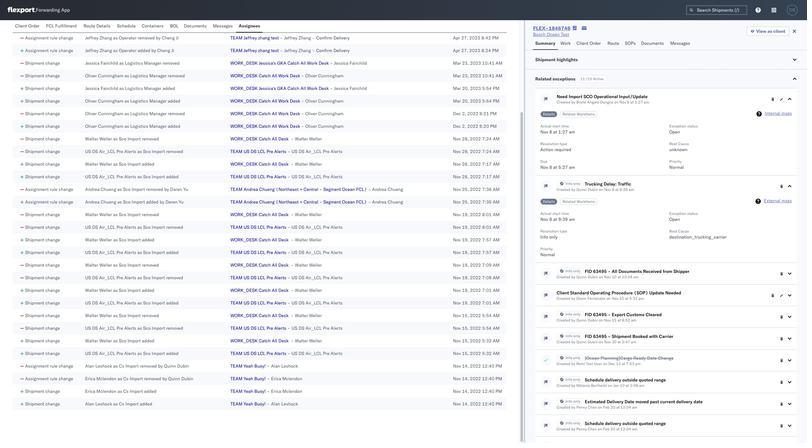 Task type: vqa. For each thing, say whether or not it's contained in the screenshot.
date:
no



Task type: describe. For each thing, give the bounding box(es) containing it.
2:47
[[623, 340, 631, 344]]

msgs for internal msgs
[[782, 110, 793, 116]]

quinn for fid 63495 - shipment booked with carrier
[[577, 340, 587, 344]]

sops
[[626, 40, 636, 46]]

team us ds lcl pre alerts - us ds air_lcl pre alerts for nov 19, 2022 7:09 am
[[231, 275, 343, 281]]

reassigned
[[139, 22, 161, 28]]

yeah for alan leshock as cs import removed by quinn dubin
[[244, 363, 254, 369]]

15 shipment change from the top
[[25, 262, 60, 268]]

4 work_desk from the top
[[231, 98, 258, 104]]

27, for apr 27, 2023 8:24 pm
[[462, 48, 469, 53]]

8:42
[[482, 35, 492, 41]]

rule for andrea chueng as sco import added by daren yu
[[50, 199, 58, 205]]

dec 2, 2022 8:20 pm
[[454, 123, 497, 129]]

resolution for info
[[541, 229, 559, 234]]

2023 for jeffrey zhang as operator added by cheng ji
[[470, 48, 481, 53]]

3 created from the top
[[557, 275, 571, 279]]

alan leshock as cs import added
[[85, 401, 152, 407]]

active
[[594, 76, 604, 81]]

18 shipment change from the top
[[25, 300, 60, 306]]

assignees button
[[236, 20, 263, 33]]

jessica fairchild as logistics manager added
[[85, 86, 175, 91]]

all for nov 19, 2022 7:09 am
[[272, 262, 278, 268]]

6 19, from the top
[[462, 275, 469, 281]]

3 shipment change from the top
[[25, 86, 60, 91]]

view as client
[[757, 28, 786, 34]]

10 for outside
[[621, 383, 625, 388]]

operating
[[591, 290, 611, 296]]

1 horizontal spatial client order button
[[575, 38, 606, 50]]

7 shipment change from the top
[[25, 136, 60, 142]]

created inside need import sco operational input/update created by brylle angelo dungca on nov 8 at 1:27 am
[[557, 100, 571, 104]]

fcl fulfillment button
[[44, 20, 81, 33]]

work_desk catch all desk - walter weller for nov 19, 2022 8:01 am
[[231, 212, 322, 217]]

9 created from the top
[[557, 405, 571, 410]]

2 vertical spatial pm
[[636, 361, 641, 366]]

due
[[541, 159, 548, 164]]

erica mclendon as cs import added
[[85, 389, 157, 394]]

walter weller as sco import added for nov 19, 2022 7:57 am
[[85, 237, 155, 243]]

all for nov 15, 2022 5:54 am
[[272, 313, 278, 318]]

work button
[[559, 38, 575, 50]]

1 vertical spatial client
[[577, 40, 589, 46]]

nov 15, 2022 5:54 am for work_desk catch all desk - walter weller
[[454, 313, 500, 318]]

12
[[617, 361, 621, 366]]

operational
[[594, 94, 619, 99]]

summary
[[536, 40, 556, 46]]

jeffrey zhang as operator added by cheng ji
[[85, 48, 174, 53]]

63495 for all
[[594, 269, 607, 274]]

14 shipment change from the top
[[25, 250, 60, 255]]

8 inside actual start time nov 8 at 9:39 am
[[550, 217, 553, 222]]

view
[[757, 28, 767, 34]]

nov inside due nov 8 at 5:27 am
[[541, 164, 549, 170]]

1 horizontal spatial priority
[[670, 159, 682, 164]]

remi
[[577, 361, 586, 366]]

created inside client standard operating procedure (sop) update needed created by glenn fernandez on nov 10 at 5:31 pm
[[557, 296, 571, 301]]

gka for jessica fairchild as logistics manager added
[[277, 86, 287, 91]]

9 work_desk from the top
[[231, 212, 258, 217]]

10 shipment change from the top
[[25, 174, 60, 180]]

16 shipment change from the top
[[25, 275, 60, 281]]

nov 25, 2022 7:35 am
[[454, 199, 500, 205]]

12 work_desk from the top
[[231, 288, 258, 293]]

8:52
[[623, 318, 631, 323]]

cs for alan leshock as cs import removed by quinn dubin
[[119, 363, 124, 369]]

5:32 for walter weller
[[483, 338, 492, 344]]

buoy! for erica mclendon as cs import added
[[255, 389, 266, 394]]

10:38
[[623, 275, 633, 279]]

actual start time nov 8 at 9:39 am
[[541, 211, 576, 222]]

cheng for jeffrey zhang as operator removed by cheng ji
[[162, 35, 175, 41]]

22 shipment change from the top
[[25, 351, 60, 356]]

cause for unknown
[[679, 141, 690, 146]]

2 19, from the top
[[462, 224, 469, 230]]

open for unknown
[[670, 129, 681, 135]]

20 shipment change from the top
[[25, 325, 60, 331]]

containers button
[[139, 20, 168, 33]]

+ for andrea chueng as sco import removed by daren yu
[[300, 187, 303, 192]]

info inside the resolution type info only
[[541, 234, 549, 240]]

documents for leftmost documents button
[[184, 23, 207, 29]]

17 shipment change from the top
[[25, 288, 60, 293]]

time for 9:39
[[562, 211, 570, 216]]

pm inside client standard operating procedure (sop) update needed created by glenn fernandez on nov 10 at 5:31 pm
[[639, 296, 645, 301]]

6 created from the top
[[557, 340, 571, 344]]

19 shipment change from the top
[[25, 313, 60, 318]]

alan leshock as cs import removed by quinn dubin
[[85, 363, 189, 369]]

10 team from the top
[[231, 300, 243, 306]]

5 19, from the top
[[462, 262, 469, 268]]

details for nov 8 at 9:39 am
[[543, 199, 556, 204]]

needed
[[666, 290, 682, 296]]

6 work_desk from the top
[[231, 123, 258, 129]]

2, for dec 2, 2022 8:21 pm
[[463, 111, 467, 116]]

confirm for apr 27, 2023 8:24 pm
[[317, 48, 333, 53]]

6 team from the top
[[231, 199, 243, 205]]

0 horizontal spatial priority
[[541, 246, 553, 251]]

13 team from the top
[[231, 363, 243, 369]]

rule for alan leshock as cs import removed by quinn dubin
[[50, 363, 58, 369]]

1 info only from the top
[[566, 181, 581, 186]]

actual start time nov 8 at 1:27 am
[[541, 124, 576, 135]]

lcl for nov 19, 2022 8:01 am
[[258, 224, 266, 230]]

oliver cunningham as logistics manager removed for dec 2, 2022 8:21 pm
[[85, 111, 185, 116]]

12:40 for alan leshock as cs import added
[[483, 401, 495, 407]]

1 vertical spatial test
[[587, 361, 594, 366]]

jessica's for added
[[259, 86, 276, 91]]

penny for schedule
[[577, 427, 588, 431]]

1 vertical spatial delivery
[[677, 399, 693, 405]]

2 omkar from the left
[[168, 22, 181, 28]]

assignment rule change for andrea chueng as sco import added by daren yu
[[25, 199, 73, 205]]

delivery for 12:04
[[606, 421, 622, 426]]

28, for walter weller as sco import added
[[462, 161, 469, 167]]

jeffrey zhang as operator removed by cheng ji
[[85, 35, 179, 41]]

1 work_desk from the top
[[231, 60, 258, 66]]

import inside need import sco operational input/update created by brylle angelo dungca on nov 8 at 1:27 am
[[569, 94, 583, 99]]

trucking delay: traffic
[[585, 181, 632, 187]]

9 team from the top
[[231, 275, 243, 281]]

am inside the actual start time nov 8 at 1:27 am
[[570, 129, 576, 135]]

7 team from the top
[[231, 224, 243, 230]]

with
[[650, 334, 659, 339]]

1 savant from the left
[[100, 22, 113, 28]]

8 shipment change from the top
[[25, 149, 60, 154]]

23 shipment change from the top
[[25, 389, 60, 394]]

8 work_desk from the top
[[231, 161, 258, 167]]

1 vertical spatial pm
[[632, 340, 637, 344]]

procedure
[[612, 290, 633, 296]]

catch for nov 19, 2022 8:01 am
[[259, 212, 271, 217]]

fulfillment
[[55, 23, 77, 29]]

2 vertical spatial dec
[[609, 361, 616, 366]]

related exceptions
[[536, 76, 576, 82]]

dubin for fid 63495 - all documents received from shipper
[[588, 275, 599, 279]]

at inside due nov 8 at 5:27 am
[[554, 164, 558, 170]]

catch for nov 28, 2022 7:17 am
[[259, 161, 271, 167]]

dec for dec 2, 2022 8:20 pm
[[454, 123, 461, 129]]

5 shipment change from the top
[[25, 111, 60, 116]]

exceptions
[[553, 76, 576, 82]]

flexport. image
[[8, 7, 36, 13]]

andrea chueng as sco import added by daren yu
[[85, 199, 184, 205]]

mar for oliver cunningham as logistics manager added
[[454, 98, 461, 104]]

+ for andrea chueng as sco import added by daren yu
[[300, 199, 303, 205]]

brylle
[[577, 100, 587, 104]]

8 19, from the top
[[462, 300, 469, 306]]

order for client order button to the left
[[28, 23, 40, 29]]

central for andrea chueng as sco import added by daren yu
[[304, 199, 319, 205]]

due nov 8 at 5:27 am
[[541, 159, 576, 170]]

received
[[644, 269, 662, 274]]

moved
[[636, 399, 650, 405]]

fid for fid 63495 - export customs cleared
[[585, 312, 593, 317]]

7:01 for us ds air_lcl pre alerts
[[483, 300, 492, 306]]

team andrea chueng (northeast + central - segment ocean fcl) - andrea chueng for andrea chueng as sco import removed by daren yu
[[231, 187, 404, 192]]

1 horizontal spatial normal
[[670, 164, 685, 170]]

bol button
[[168, 20, 181, 33]]

7 19, from the top
[[462, 288, 469, 293]]

nov 15, 2022 5:54 am for team us ds lcl pre alerts - us ds air_lcl pre alerts
[[454, 325, 500, 331]]

order for rightmost client order button
[[590, 40, 602, 46]]

bosch ocean test
[[534, 32, 570, 37]]

8 team from the top
[[231, 250, 243, 255]]

15, for us ds air_lcl pre alerts as sco import added
[[462, 351, 469, 356]]

1 horizontal spatial priority normal
[[670, 159, 685, 170]]

view as client button
[[747, 27, 790, 36]]

need import sco operational input/update created by brylle angelo dungca on nov 8 at 1:27 am
[[557, 94, 650, 104]]

route button
[[606, 38, 623, 50]]

12 team from the top
[[231, 351, 243, 356]]

2 work_desk from the top
[[231, 73, 258, 79]]

type for info only
[[560, 229, 568, 234]]

1 vertical spatial client order
[[577, 40, 602, 46]]

details button for nov 8 at 1:27 am
[[541, 111, 558, 117]]

glenn
[[577, 296, 587, 301]]

13 shipment change from the top
[[25, 237, 60, 243]]

quoted for created by penny chen on feb 20 at 12:04 am
[[639, 421, 654, 426]]

jessica's for removed
[[259, 60, 276, 66]]

0 horizontal spatial documents button
[[181, 20, 211, 33]]

work_desk catch all desk - walter weller for nov 19, 2022 7:57 am
[[231, 237, 322, 243]]

5 info only from the top
[[566, 355, 581, 360]]

past
[[651, 399, 660, 405]]

shipment highlights
[[536, 57, 578, 62]]

assignment rule change for jeffrey zhang as operator added by cheng ji
[[25, 48, 73, 53]]

ocean for nov 25, 2022 7:36 am
[[342, 187, 355, 192]]

schedule button
[[115, 20, 139, 33]]

schedule delivery outside quoted range for 2:08
[[585, 377, 667, 383]]

2, for dec 2, 2022 8:20 pm
[[463, 123, 467, 129]]

nov inside client standard operating procedure (sop) update needed created by glenn fernandez on nov 10 at 5:31 pm
[[612, 296, 619, 301]]

0 vertical spatial ocean
[[547, 32, 560, 37]]

fcl fulfillment
[[46, 23, 77, 29]]

1 omkar from the left
[[85, 22, 99, 28]]

4 shipment change from the top
[[25, 98, 60, 104]]

[ocean planning]cargo ready date change
[[585, 355, 674, 361]]

11 work_desk from the top
[[231, 262, 258, 268]]

2 created from the top
[[557, 187, 571, 192]]

25, for nov 25, 2022 7:35 am
[[462, 199, 469, 205]]

7:57 for us ds air_lcl pre alerts
[[483, 250, 492, 255]]

2 team from the top
[[231, 48, 243, 53]]

20 for delivery
[[611, 405, 616, 410]]

work_desk catch all work desk - oliver cunningham for dec 2, 2022 8:21 pm
[[231, 111, 344, 116]]

2023 for oliver cunningham as logistics manager added
[[471, 98, 482, 104]]

nov 28, 2022 7:24 am for team us ds lcl pre alerts - us ds air_lcl pre alerts
[[454, 149, 500, 154]]

standard
[[571, 290, 590, 296]]

us ds air_lcl pre alerts as sco import added for nov 19, 2022 7:01 am
[[85, 300, 179, 306]]

as inside 'button'
[[768, 28, 773, 34]]

10 inside client standard operating procedure (sop) update needed created by glenn fernandez on nov 10 at 5:31 pm
[[620, 296, 625, 301]]

dungca
[[601, 100, 614, 104]]

team us ds lcl pre alerts - us ds air_lcl pre alerts for nov 15, 2022 5:32 am
[[231, 351, 343, 356]]

apr 27, 2023 8:24 pm
[[454, 48, 499, 53]]

8:01 for walter weller
[[483, 212, 492, 217]]

1 19, from the top
[[462, 212, 469, 217]]

rule for erica mclendon as cs import removed by quinn dubin
[[50, 376, 58, 382]]

9 shipment change from the top
[[25, 161, 60, 167]]

8:20
[[480, 123, 490, 129]]

11 shipment change from the top
[[25, 212, 60, 217]]

traffic
[[618, 181, 632, 187]]

1 team from the top
[[231, 35, 243, 41]]

am inside need import sco operational input/update created by brylle angelo dungca on nov 8 at 1:27 am
[[645, 100, 650, 104]]

9:39 inside actual start time nov 8 at 9:39 am
[[559, 217, 568, 222]]

1 vertical spatial documents button
[[639, 38, 668, 50]]

7 work_desk from the top
[[231, 136, 258, 142]]

5 work_desk from the top
[[231, 111, 258, 116]]

outside for 2:08
[[623, 377, 638, 383]]

estimated
[[585, 399, 606, 405]]

chen for estimated
[[588, 405, 598, 410]]

7 info only from the top
[[566, 399, 581, 404]]

1:27 inside need import sco operational input/update created by brylle angelo dungca on nov 8 at 1:27 am
[[635, 100, 644, 104]]

client inside client standard operating procedure (sop) update needed created by glenn fernandez on nov 10 at 5:31 pm
[[557, 290, 570, 296]]

planning]cargo
[[601, 355, 633, 361]]

8 info only from the top
[[566, 421, 581, 425]]

from
[[663, 269, 673, 274]]

24 shipment change from the top
[[25, 401, 60, 407]]

4 19, from the top
[[462, 250, 469, 255]]

1 vertical spatial normal
[[541, 252, 556, 258]]

0 vertical spatial related
[[536, 76, 552, 82]]

root cause destination_trucking_carrier
[[670, 229, 728, 240]]

schedule for created by mélanie berthelot on jan 10 at 2:08 am
[[585, 377, 605, 383]]

assignment rule change for erica mclendon as cs import removed by quinn dubin
[[25, 376, 73, 382]]

root cause unknown
[[670, 141, 690, 152]]

external msgs button
[[765, 198, 793, 204]]

sops button
[[623, 38, 639, 50]]

14 work_desk from the top
[[231, 338, 258, 344]]

10 for -
[[613, 275, 617, 279]]

sco
[[584, 94, 593, 99]]

2 savant from the left
[[182, 22, 196, 28]]

0 horizontal spatial client order button
[[13, 20, 44, 33]]

team yeah buoy! - erica mclendon for erica mclendon as cs import removed by quinn dubin
[[231, 376, 303, 382]]

5:27
[[559, 164, 568, 170]]

fid 63495 - shipment booked with carrier
[[585, 334, 674, 339]]

11 team from the top
[[231, 325, 243, 331]]

us ds air_lcl pre alerts as sco import removed for nov 15, 2022 5:54 am
[[85, 325, 183, 331]]

8 inside need import sco operational input/update created by brylle angelo dungca on nov 8 at 1:27 am
[[628, 100, 630, 104]]

0 horizontal spatial date
[[625, 399, 635, 405]]

user
[[595, 361, 603, 366]]

at inside need import sco operational input/update created by brylle angelo dungca on nov 8 at 1:27 am
[[631, 100, 634, 104]]

7 created from the top
[[557, 361, 571, 366]]

13 work_desk from the top
[[231, 313, 258, 318]]

all for nov 19, 2022 8:01 am
[[272, 212, 278, 217]]

jessica fairchild as logistics manager removed
[[85, 60, 180, 66]]

2:08
[[631, 383, 639, 388]]

manual
[[25, 22, 40, 28]]

andrea chueng as sco import removed by daren yu
[[85, 187, 188, 192]]

10:41 for jessica fairchild
[[483, 60, 495, 66]]

8 created from the top
[[557, 383, 571, 388]]

mar 23, 2023 10:41 am for work_desk jessica's gka catch all work desk - jessica fairchild
[[454, 60, 503, 66]]

15, for walter weller as sco import removed
[[462, 313, 469, 318]]

route for route
[[608, 40, 620, 46]]

change
[[659, 355, 674, 361]]

10 work_desk from the top
[[231, 237, 258, 243]]

1846748
[[549, 25, 571, 31]]

(sop)
[[635, 290, 649, 296]]

4 team from the top
[[231, 174, 243, 180]]

mélanie
[[577, 383, 591, 388]]

2023 for jeffrey zhang as operator removed by cheng ji
[[470, 35, 481, 41]]

penny for estimated
[[577, 405, 588, 410]]

documents for documents button to the bottom
[[642, 40, 665, 46]]

3 5:54 from the top
[[483, 313, 492, 318]]

daren for andrea chueng as sco import removed by daren yu
[[170, 187, 182, 192]]

flex-1846748 link
[[534, 25, 571, 31]]

2 shipment change from the top
[[25, 73, 60, 79]]

fid 63495 - all documents received from shipper
[[585, 269, 690, 274]]

shipper
[[674, 269, 690, 274]]

related workitems button for nov 8 at 9:39 am
[[561, 199, 598, 205]]

0 horizontal spatial client order
[[15, 23, 40, 29]]

created by mélanie berthelot on jan 10 at 2:08 am
[[557, 383, 645, 388]]

quinn for fid 63495 - all documents received from shipper
[[577, 275, 587, 279]]

berthelot
[[592, 383, 608, 388]]

team andrea chueng (northeast + central - segment ocean fcl) - andrea chueng for andrea chueng as sco import added by daren yu
[[231, 199, 404, 205]]

created by penny chen on feb 20 at 12:04 am for schedule
[[557, 427, 638, 431]]

0 vertical spatial messages button
[[211, 20, 236, 33]]

1 horizontal spatial date
[[648, 355, 658, 361]]

2 vertical spatial documents
[[619, 269, 643, 274]]

dubin for fid 63495 - shipment booked with carrier
[[588, 340, 599, 344]]

created by quinn dubin on nov 30 at 2:47 pm
[[557, 340, 637, 344]]



Task type: locate. For each thing, give the bounding box(es) containing it.
os
[[790, 8, 796, 12]]

3 lcl from the top
[[258, 224, 266, 230]]

export
[[612, 312, 626, 317]]

priority down unknown
[[670, 159, 682, 164]]

1 vertical spatial time
[[562, 211, 570, 216]]

5:32
[[483, 338, 492, 344], [483, 351, 492, 356]]

omkar right containers button
[[168, 22, 181, 28]]

2 10:41 from the top
[[483, 73, 495, 79]]

1 walter weller as sco import removed from the top
[[85, 136, 159, 142]]

assignment rule change for alan leshock as cs import removed by quinn dubin
[[25, 363, 73, 369]]

cause up unknown
[[679, 141, 690, 146]]

client order right work button
[[577, 40, 602, 46]]

7:01 for walter weller
[[483, 288, 492, 293]]

1 vertical spatial priority
[[541, 246, 553, 251]]

documents up shipment highlights button
[[642, 40, 665, 46]]

savant right the bol button
[[182, 22, 196, 28]]

us ds air_lcl pre alerts as sco import removed for nov 19, 2022 8:01 am
[[85, 224, 183, 230]]

omkar right fulfillment
[[85, 22, 99, 28]]

root for unknown
[[670, 141, 678, 146]]

5 lcl from the top
[[258, 275, 266, 281]]

25, up nov 25, 2022 7:35 am
[[462, 187, 469, 192]]

0 vertical spatial 23,
[[463, 60, 469, 66]]

daren for andrea chueng as sco import added by daren yu
[[166, 199, 178, 205]]

10:41
[[483, 60, 495, 66], [483, 73, 495, 79]]

1 workitems from the top
[[577, 112, 596, 116]]

type
[[560, 141, 568, 146], [560, 229, 568, 234]]

1 vertical spatial details button
[[541, 199, 558, 205]]

mar 20, 2023 5:54 pm for work_desk jessica's gka catch all work desk - jessica fairchild
[[454, 86, 500, 91]]

actual up the resolution type info only
[[541, 211, 552, 216]]

oliver
[[85, 73, 97, 79], [306, 73, 317, 79], [85, 98, 97, 104], [306, 98, 317, 104], [85, 111, 97, 116], [306, 111, 317, 116], [85, 123, 97, 129], [306, 123, 317, 129]]

yeah for erica mclendon as cs import removed by quinn dubin
[[244, 376, 254, 382]]

0 vertical spatial status
[[688, 124, 699, 128]]

cs down erica mclendon as cs import added
[[119, 401, 124, 407]]

63495 for shipment
[[594, 334, 607, 339]]

segment for nov 25, 2022 7:35 am
[[324, 199, 341, 205]]

booked
[[633, 334, 649, 339]]

msgs right external
[[782, 198, 793, 204]]

0 vertical spatial test
[[561, 32, 570, 37]]

25, for nov 25, 2022 7:36 am
[[462, 187, 469, 192]]

14, for erica mclendon as cs import added
[[462, 389, 469, 394]]

schedule delivery outside quoted range for 12:04
[[585, 421, 667, 426]]

1 vertical spatial nov 28, 2022 7:24 am
[[454, 149, 500, 154]]

team jeffrey zhang test - jeffrey zhang - confirm delivery for jeffrey zhang as operator removed by cheng ji
[[231, 35, 350, 41]]

1 vertical spatial 8:01
[[483, 224, 492, 230]]

summary button
[[533, 38, 559, 50]]

0 horizontal spatial savant
[[100, 22, 113, 28]]

0 horizontal spatial client
[[15, 23, 27, 29]]

1 vertical spatial 7:57
[[483, 250, 492, 255]]

nov 14, 2022 12:40 pm for erica mclendon as cs import removed by quinn dubin
[[454, 376, 503, 382]]

2 12:04 from the top
[[621, 427, 632, 431]]

1 buoy! from the top
[[255, 363, 266, 369]]

1 vertical spatial confirm
[[317, 48, 333, 53]]

all for dec 2, 2022 8:21 pm
[[272, 111, 278, 116]]

client standard operating procedure (sop) update needed created by glenn fernandez on nov 10 at 5:31 pm
[[557, 290, 682, 301]]

0 vertical spatial apr
[[454, 35, 461, 41]]

4 team us ds lcl pre alerts - us ds air_lcl pre alerts from the top
[[231, 250, 343, 255]]

documents button right bol
[[181, 20, 211, 33]]

team us ds lcl pre alerts - us ds air_lcl pre alerts for nov 28, 2022 7:17 am
[[231, 174, 343, 180]]

1 vertical spatial priority normal
[[541, 246, 556, 258]]

outside down moved
[[623, 421, 638, 426]]

on inside client standard operating procedure (sop) update needed created by glenn fernandez on nov 10 at 5:31 pm
[[607, 296, 611, 301]]

15 team from the top
[[231, 389, 243, 394]]

1 vertical spatial 1:27
[[559, 129, 568, 135]]

zhang
[[258, 35, 270, 41], [258, 48, 270, 53]]

1 nov 28, 2022 7:17 am from the top
[[454, 161, 500, 167]]

dubin for trucking delay: traffic
[[588, 187, 599, 192]]

resolution inside the resolution type info only
[[541, 229, 559, 234]]

nov 15, 2022 5:32 am for work_desk catch all desk - walter weller
[[454, 338, 500, 344]]

actual inside the actual start time nov 8 at 1:27 am
[[541, 124, 552, 128]]

2 7:17 from the top
[[483, 174, 492, 180]]

open up root cause unknown
[[670, 129, 681, 135]]

cs
[[119, 363, 124, 369], [123, 376, 129, 382], [123, 389, 129, 394], [119, 401, 124, 407]]

related workitems button down brylle
[[561, 111, 598, 117]]

1 vertical spatial cheng
[[157, 48, 170, 53]]

operator up jeffrey zhang as operator removed by cheng ji
[[120, 22, 138, 28]]

exception status open up root cause destination_trucking_carrier
[[670, 211, 699, 222]]

1 14, from the top
[[462, 363, 469, 369]]

7:24 for walter weller
[[483, 136, 492, 142]]

1 vertical spatial msgs
[[782, 198, 793, 204]]

resolution type info only
[[541, 229, 568, 240]]

walter weller as sco import removed for nov 19, 2022 8:01 am
[[85, 212, 159, 217]]

am inside due nov 8 at 5:27 am
[[570, 164, 576, 170]]

segment
[[324, 187, 341, 192], [324, 199, 341, 205]]

time up the resolution type info only
[[562, 211, 570, 216]]

team us ds lcl pre alerts - us ds air_lcl pre alerts for nov 19, 2022 7:01 am
[[231, 300, 343, 306]]

messages up shipment highlights button
[[671, 40, 691, 46]]

route details
[[84, 23, 111, 29]]

1 vertical spatial related
[[563, 112, 576, 116]]

0 vertical spatial priority
[[670, 159, 682, 164]]

assignment rule change for andrea chueng as sco import removed by daren yu
[[25, 187, 73, 192]]

work_desk jessica's gka catch all work desk - jessica fairchild
[[231, 60, 367, 66], [231, 86, 367, 91]]

1 horizontal spatial test
[[587, 361, 594, 366]]

2 penny from the top
[[577, 427, 588, 431]]

0 vertical spatial nov 28, 2022 7:17 am
[[454, 161, 500, 167]]

created by remi test user on dec 12 at 7:53 pm
[[557, 361, 641, 366]]

0 horizontal spatial route
[[84, 23, 95, 29]]

0 horizontal spatial priority normal
[[541, 246, 556, 258]]

20, for work_desk catch all work desk - oliver cunningham
[[463, 98, 469, 104]]

1 start from the top
[[553, 124, 561, 128]]

normal down the resolution type info only
[[541, 252, 556, 258]]

work_desk catch all work desk - oliver cunningham for dec 2, 2022 8:20 pm
[[231, 123, 344, 129]]

1 vertical spatial type
[[560, 229, 568, 234]]

0 vertical spatial fid
[[585, 269, 593, 274]]

schedule down estimated
[[585, 421, 605, 426]]

9:39
[[620, 187, 628, 192], [559, 217, 568, 222]]

3 us ds air_lcl pre alerts as sco import added from the top
[[85, 300, 179, 306]]

messages
[[213, 23, 233, 29], [671, 40, 691, 46]]

outside for 12:04
[[623, 421, 638, 426]]

manager
[[144, 60, 162, 66], [149, 73, 167, 79], [144, 86, 162, 91], [149, 98, 167, 104], [149, 111, 167, 116], [149, 123, 167, 129]]

team us ds lcl pre alerts - us ds air_lcl pre alerts for nov 19, 2022 7:57 am
[[231, 250, 343, 255]]

1 vertical spatial segment
[[324, 199, 341, 205]]

actual inside actual start time nov 8 at 9:39 am
[[541, 211, 552, 216]]

by inside need import sco operational input/update created by brylle angelo dungca on nov 8 at 1:27 am
[[572, 100, 576, 104]]

pm down the (sop)
[[639, 296, 645, 301]]

1 7:57 from the top
[[483, 237, 492, 243]]

delivery for 2:08
[[606, 377, 622, 383]]

messages for messages button to the top
[[213, 23, 233, 29]]

1 vertical spatial resolution
[[541, 229, 559, 234]]

work_desk jessica's gka catch all work desk - jessica fairchild for added
[[231, 86, 367, 91]]

4 us ds air_lcl pre alerts as sco import removed from the top
[[85, 325, 183, 331]]

8 up resolution type action required
[[550, 129, 553, 135]]

1 segment from the top
[[324, 187, 341, 192]]

1 5:32 from the top
[[483, 338, 492, 344]]

date right ready
[[648, 355, 658, 361]]

coordination(2)
[[248, 22, 282, 28]]

0 vertical spatial nov 19, 2022 8:01 am
[[454, 212, 500, 217]]

0 vertical spatial quoted
[[639, 377, 654, 383]]

walter weller as sco import removed for nov 28, 2022 7:24 am
[[85, 136, 159, 142]]

14 team from the top
[[231, 376, 243, 382]]

2 info only from the top
[[566, 269, 581, 273]]

1 nov 19, 2022 7:09 am from the top
[[454, 262, 500, 268]]

operator down schedule button
[[119, 35, 137, 41]]

10 created from the top
[[557, 427, 571, 431]]

1 schedule delivery outside quoted range from the top
[[585, 377, 667, 383]]

2 8:01 from the top
[[483, 224, 492, 230]]

work inside work button
[[561, 40, 571, 46]]

status up root cause unknown
[[688, 124, 699, 128]]

0 vertical spatial priority normal
[[670, 159, 685, 170]]

1:27 inside the actual start time nov 8 at 1:27 am
[[559, 129, 568, 135]]

0 vertical spatial order
[[28, 23, 40, 29]]

oliver cunningham as logistics manager removed down the jessica fairchild as logistics manager removed
[[85, 73, 185, 79]]

0 vertical spatial 63495
[[594, 269, 607, 274]]

oliver cunningham as logistics manager removed
[[85, 73, 185, 79], [85, 111, 185, 116]]

1 28, from the top
[[462, 136, 469, 142]]

1 vertical spatial 7:09
[[483, 275, 492, 281]]

2 nov 28, 2022 7:17 am from the top
[[454, 174, 500, 180]]

delivery up "jan"
[[606, 377, 622, 383]]

9:39 down traffic
[[620, 187, 628, 192]]

on inside need import sco operational input/update created by brylle angelo dungca on nov 8 at 1:27 am
[[615, 100, 619, 104]]

only inside the resolution type info only
[[550, 234, 558, 240]]

2 (northeast from the top
[[276, 199, 299, 205]]

1 vertical spatial exception
[[670, 211, 687, 216]]

actual up resolution type action required
[[541, 124, 552, 128]]

1 vertical spatial chen
[[588, 427, 598, 431]]

1 zhang from the top
[[258, 35, 270, 41]]

related left "exceptions"
[[536, 76, 552, 82]]

root
[[670, 141, 678, 146], [670, 229, 678, 234]]

1 yeah from the top
[[244, 363, 254, 369]]

2 vertical spatial ocean
[[342, 199, 355, 205]]

10 down procedure
[[620, 296, 625, 301]]

client right work button
[[577, 40, 589, 46]]

0 vertical spatial jessica's
[[259, 60, 276, 66]]

1 vertical spatial route
[[608, 40, 620, 46]]

20, for work_desk jessica's gka catch all work desk - jessica fairchild
[[463, 86, 469, 91]]

type up required
[[560, 141, 568, 146]]

team
[[231, 35, 243, 41], [231, 48, 243, 53], [231, 149, 243, 154], [231, 174, 243, 180], [231, 187, 243, 192], [231, 199, 243, 205], [231, 224, 243, 230], [231, 250, 243, 255], [231, 275, 243, 281], [231, 300, 243, 306], [231, 325, 243, 331], [231, 351, 243, 356], [231, 363, 243, 369], [231, 376, 243, 382], [231, 389, 243, 394], [231, 401, 243, 407]]

order left route "button"
[[590, 40, 602, 46]]

omkar
[[85, 22, 99, 28], [168, 22, 181, 28]]

catch for nov 15, 2022 5:54 am
[[259, 313, 271, 318]]

3 info only from the top
[[566, 312, 581, 317]]

type inside resolution type action required
[[560, 141, 568, 146]]

2,
[[463, 111, 467, 116], [463, 123, 467, 129]]

7:57
[[483, 237, 492, 243], [483, 250, 492, 255]]

at inside actual start time nov 8 at 9:39 am
[[554, 217, 558, 222]]

5 created from the top
[[557, 318, 571, 323]]

walter weller as sco import removed for nov 19, 2022 7:09 am
[[85, 262, 159, 268]]

all for mar 23, 2023 10:41 am
[[272, 73, 278, 79]]

2 workitems from the top
[[577, 199, 596, 204]]

apr for apr 27, 2023 8:24 pm
[[454, 48, 461, 53]]

outside up the 2:08
[[623, 377, 638, 383]]

2023 for jessica fairchild as logistics manager removed
[[471, 60, 482, 66]]

test inside bosch ocean test link
[[561, 32, 570, 37]]

8 inside due nov 8 at 5:27 am
[[550, 164, 553, 170]]

documents up 10:38
[[619, 269, 643, 274]]

msgs right internal
[[782, 110, 793, 116]]

client
[[774, 28, 786, 34]]

lcl for nov 15, 2022 5:32 am
[[258, 351, 266, 356]]

15
[[613, 318, 617, 323]]

root inside root cause unknown
[[670, 141, 678, 146]]

0 vertical spatial client
[[15, 23, 27, 29]]

schedule inside button
[[117, 23, 136, 29]]

0 vertical spatial fcl)
[[357, 187, 367, 192]]

0 vertical spatial messages
[[213, 23, 233, 29]]

1 nov 19, 2022 7:57 am from the top
[[454, 237, 500, 243]]

21 shipment change from the top
[[25, 338, 60, 344]]

range for created by penny chen on feb 20 at 12:04 am
[[655, 421, 667, 426]]

8 down 'input/update'
[[628, 100, 630, 104]]

1 vertical spatial central
[[304, 199, 319, 205]]

3 28, from the top
[[462, 161, 469, 167]]

1 vertical spatial actual
[[541, 211, 552, 216]]

resolution inside resolution type action required
[[541, 141, 559, 146]]

at inside client standard operating procedure (sop) update needed created by glenn fernandez on nov 10 at 5:31 pm
[[626, 296, 629, 301]]

2 team yeah buoy! - erica mclendon from the top
[[231, 389, 303, 394]]

status for unknown
[[688, 124, 699, 128]]

at
[[631, 100, 634, 104], [554, 129, 558, 135], [554, 164, 558, 170], [616, 187, 619, 192], [554, 217, 558, 222], [618, 275, 622, 279], [626, 296, 629, 301], [618, 318, 622, 323], [618, 340, 622, 344], [622, 361, 626, 366], [626, 383, 630, 388], [617, 405, 620, 410], [617, 427, 620, 431]]

cs up erica mclendon as cs import added
[[123, 376, 129, 382]]

1 vertical spatial zhang
[[258, 48, 270, 53]]

by inside client standard operating procedure (sop) update needed created by glenn fernandez on nov 10 at 5:31 pm
[[572, 296, 576, 301]]

8 down delay:
[[613, 187, 615, 192]]

2 fid from the top
[[585, 312, 593, 317]]

1 vertical spatial messages
[[671, 40, 691, 46]]

4 15, from the top
[[462, 351, 469, 356]]

1 10:41 from the top
[[483, 60, 495, 66]]

1 vertical spatial cause
[[679, 229, 690, 234]]

as
[[114, 22, 119, 28], [768, 28, 773, 34], [113, 35, 118, 41], [113, 48, 118, 53], [119, 60, 124, 66], [125, 73, 129, 79], [119, 86, 124, 91], [125, 98, 129, 104], [125, 111, 129, 116], [125, 123, 129, 129], [113, 136, 118, 142], [138, 149, 142, 154], [113, 161, 118, 167], [138, 174, 142, 180], [117, 187, 122, 192], [117, 199, 122, 205], [113, 212, 118, 217], [138, 224, 142, 230], [113, 237, 118, 243], [138, 250, 142, 255], [113, 262, 118, 268], [138, 275, 142, 281], [113, 288, 118, 293], [138, 300, 142, 306], [113, 313, 118, 318], [138, 325, 142, 331], [113, 338, 118, 344], [138, 351, 142, 356], [113, 363, 118, 369], [118, 376, 122, 382], [118, 389, 122, 394], [113, 401, 118, 407]]

8:24
[[482, 48, 492, 53]]

dec down dec 2, 2022 8:21 pm
[[454, 123, 461, 129]]

priority normal
[[670, 159, 685, 170], [541, 246, 556, 258]]

flex-1846748
[[534, 25, 571, 31]]

3 12:40 from the top
[[483, 389, 495, 394]]

exception status open
[[670, 124, 699, 135], [670, 211, 699, 222]]

work_desk catch all work desk - oliver cunningham
[[231, 73, 344, 79], [231, 98, 344, 104], [231, 111, 344, 116], [231, 123, 344, 129]]

start for 9:39
[[553, 211, 561, 216]]

11/13
[[581, 76, 593, 81]]

work_desk catch all desk - walter weller
[[231, 136, 322, 142], [231, 161, 322, 167], [231, 212, 322, 217], [231, 237, 322, 243], [231, 262, 322, 268], [231, 288, 322, 293], [231, 313, 322, 318], [231, 338, 322, 344]]

quinn for trucking delay: traffic
[[577, 187, 587, 192]]

1 horizontal spatial messages
[[671, 40, 691, 46]]

1 actual from the top
[[541, 124, 552, 128]]

workitems down the created by quinn dubin on nov 8 at 9:39 am
[[577, 199, 596, 204]]

1 vertical spatial mar 20, 2023 5:54 pm
[[454, 98, 500, 104]]

ji
[[176, 35, 179, 41], [171, 48, 174, 53]]

delivery left the date
[[677, 399, 693, 405]]

2 nov 15, 2022 5:32 am from the top
[[454, 351, 500, 356]]

team yeah buoy! - erica mclendon for erica mclendon as cs import added
[[231, 389, 303, 394]]

4 14, from the top
[[462, 401, 469, 407]]

status up root cause destination_trucking_carrier
[[688, 211, 699, 216]]

start inside the actual start time nov 8 at 1:27 am
[[553, 124, 561, 128]]

0 vertical spatial workitems
[[577, 112, 596, 116]]

fernandez
[[588, 296, 606, 301]]

0 vertical spatial gka
[[277, 60, 287, 66]]

chueng
[[101, 187, 116, 192], [259, 187, 275, 192], [388, 187, 404, 192], [101, 199, 116, 205], [259, 199, 275, 205], [388, 199, 404, 205]]

2 nov 28, 2022 7:24 am from the top
[[454, 149, 500, 154]]

chen for schedule
[[588, 427, 598, 431]]

27, down the apr 27, 2023 8:42 pm
[[462, 48, 469, 53]]

7:36
[[483, 187, 492, 192]]

confirm for apr 27, 2023 8:42 pm
[[317, 35, 333, 41]]

0 vertical spatial nov 15, 2022 5:32 am
[[454, 338, 500, 344]]

1 vertical spatial messages button
[[668, 38, 694, 50]]

cs up erica mclendon as cs import removed by quinn dubin at the left of the page
[[119, 363, 124, 369]]

1 7:01 from the top
[[483, 288, 492, 293]]

delivery down estimated
[[606, 421, 622, 426]]

shipment inside shipment highlights button
[[536, 57, 556, 62]]

1 penny from the top
[[577, 405, 588, 410]]

0 vertical spatial time
[[562, 124, 570, 128]]

4 lcl from the top
[[258, 250, 266, 255]]

added
[[138, 48, 150, 53], [163, 86, 175, 91], [168, 98, 180, 104], [168, 123, 180, 129], [142, 161, 155, 167], [166, 174, 179, 180], [146, 199, 159, 205], [142, 237, 155, 243], [166, 250, 179, 255], [142, 288, 155, 293], [166, 300, 179, 306], [142, 338, 155, 344], [166, 351, 179, 356], [144, 389, 157, 394], [140, 401, 152, 407]]

3 work_desk catch all work desk - oliver cunningham from the top
[[231, 111, 344, 116]]

0 vertical spatial schedule
[[117, 23, 136, 29]]

0 vertical spatial zhang
[[258, 35, 270, 41]]

route inside button
[[84, 23, 95, 29]]

2 nov 19, 2022 7:57 am from the top
[[454, 250, 500, 255]]

oliver cunningham as logistics manager added
[[85, 98, 180, 104], [85, 123, 180, 129]]

6 info only from the top
[[566, 377, 581, 382]]

0 vertical spatial 10:41
[[483, 60, 495, 66]]

27, for apr 27, 2023 8:42 pm
[[462, 35, 469, 41]]

1 type from the top
[[560, 141, 568, 146]]

schedule up jeffrey zhang as operator removed by cheng ji
[[117, 23, 136, 29]]

rule for andrea chueng as sco import removed by daren yu
[[50, 187, 58, 192]]

lcl for nov 28, 2022 7:17 am
[[258, 174, 266, 180]]

forwarding
[[36, 7, 60, 13]]

assignment for alan leshock as cs import removed by quinn dubin
[[25, 363, 49, 369]]

1 walter weller as sco import added from the top
[[85, 161, 155, 167]]

test down [ocean
[[587, 361, 594, 366]]

1 vertical spatial (northeast
[[276, 199, 299, 205]]

type inside the resolution type info only
[[560, 229, 568, 234]]

8 inside the actual start time nov 8 at 1:27 am
[[550, 129, 553, 135]]

catch for nov 19, 2022 7:09 am
[[259, 262, 271, 268]]

root inside root cause destination_trucking_carrier
[[670, 229, 678, 234]]

20 for delivery
[[611, 427, 616, 431]]

dec 2, 2022 8:21 pm
[[454, 111, 497, 116]]

resolution type action required
[[541, 141, 572, 152]]

2, up dec 2, 2022 8:20 pm
[[463, 111, 467, 116]]

catch for nov 19, 2022 7:01 am
[[259, 288, 271, 293]]

0 vertical spatial nov 19, 2022 7:01 am
[[454, 288, 500, 293]]

1 vertical spatial documents
[[642, 40, 665, 46]]

exception status open for unknown
[[670, 124, 699, 135]]

client order down flexport. image
[[15, 23, 40, 29]]

messages button left assignees
[[211, 20, 236, 33]]

12:40
[[483, 363, 495, 369], [483, 376, 495, 382], [483, 389, 495, 394], [483, 401, 495, 407]]

all for nov 15, 2022 5:32 am
[[272, 338, 278, 344]]

us ds air_lcl pre alerts as sco import removed
[[85, 149, 183, 154], [85, 224, 183, 230], [85, 275, 183, 281], [85, 325, 183, 331]]

priority down the resolution type info only
[[541, 246, 553, 251]]

client down flexport. image
[[15, 23, 27, 29]]

nov 19, 2022 8:01 am for work_desk catch all desk - walter weller
[[454, 212, 500, 217]]

work_desk catch all work desk - oliver cunningham for mar 23, 2023 10:41 am
[[231, 73, 344, 79]]

apr 27, 2023 8:42 pm
[[454, 35, 499, 41]]

alerts
[[124, 149, 136, 154], [275, 149, 287, 154], [331, 149, 343, 154], [124, 174, 136, 180], [275, 174, 287, 180], [331, 174, 343, 180], [124, 224, 136, 230], [275, 224, 287, 230], [331, 224, 343, 230], [124, 250, 136, 255], [275, 250, 287, 255], [331, 250, 343, 255], [124, 275, 136, 281], [275, 275, 287, 281], [331, 275, 343, 281], [124, 300, 136, 306], [275, 300, 287, 306], [331, 300, 343, 306], [124, 325, 136, 331], [275, 325, 287, 331], [331, 325, 343, 331], [124, 351, 136, 356], [275, 351, 287, 356], [331, 351, 343, 356]]

7 lcl from the top
[[258, 325, 266, 331]]

12:40 for alan leshock as cs import removed by quinn dubin
[[483, 363, 495, 369]]

cheng down the bol button
[[162, 35, 175, 41]]

nov inside the actual start time nov 8 at 1:27 am
[[541, 129, 549, 135]]

quoted down estimated delivery date moved past current delivery date
[[639, 421, 654, 426]]

erica
[[85, 376, 95, 382], [271, 376, 281, 382], [85, 389, 95, 394], [271, 389, 281, 394]]

8 up the resolution type info only
[[550, 217, 553, 222]]

1 horizontal spatial 9:39
[[620, 187, 628, 192]]

central for andrea chueng as sco import removed by daren yu
[[304, 187, 319, 192]]

1 vertical spatial nov 19, 2022 8:01 am
[[454, 224, 500, 230]]

3 19, from the top
[[462, 237, 469, 243]]

63495 up created by quinn dubin on nov 10 at 10:38 am
[[594, 269, 607, 274]]

resolution up action
[[541, 141, 559, 146]]

0 vertical spatial type
[[560, 141, 568, 146]]

route for route details
[[84, 23, 95, 29]]

4 info only from the top
[[566, 334, 581, 338]]

0 vertical spatial penny
[[577, 405, 588, 410]]

1 vertical spatial root
[[670, 229, 678, 234]]

messages left assignees
[[213, 23, 233, 29]]

4 yeah from the top
[[244, 401, 254, 407]]

2 range from the top
[[655, 421, 667, 426]]

63495 up created by quinn dubin on nov 30 at 2:47 pm
[[594, 334, 607, 339]]

alan
[[85, 363, 94, 369], [271, 363, 280, 369], [85, 401, 94, 407], [271, 401, 280, 407]]

work_desk catch all desk - walter weller for nov 15, 2022 5:54 am
[[231, 313, 322, 318]]

1 nov 15, 2022 5:32 am from the top
[[454, 338, 500, 344]]

1 lcl from the top
[[258, 149, 266, 154]]

nov inside need import sco operational input/update created by brylle angelo dungca on nov 8 at 1:27 am
[[620, 100, 627, 104]]

team us ds lcl pre alerts - us ds air_lcl pre alerts for nov 28, 2022 7:24 am
[[231, 149, 343, 154]]

27, up apr 27, 2023 8:24 pm
[[462, 35, 469, 41]]

28,
[[462, 136, 469, 142], [462, 149, 469, 154], [462, 161, 469, 167], [462, 174, 469, 180]]

client left standard
[[557, 290, 570, 296]]

operator down jeffrey zhang as operator removed by cheng ji
[[119, 48, 137, 53]]

10 left 10:38
[[613, 275, 617, 279]]

1 root from the top
[[670, 141, 678, 146]]

messages for messages button to the bottom
[[671, 40, 691, 46]]

2 vertical spatial operator
[[119, 48, 137, 53]]

buoy!
[[255, 363, 266, 369], [255, 376, 266, 382], [255, 389, 266, 394], [255, 401, 266, 407]]

assignment rule change for jeffrey zhang as operator removed by cheng ji
[[25, 35, 73, 41]]

internal msgs
[[766, 110, 793, 116]]

am
[[645, 100, 650, 104], [570, 129, 576, 135], [570, 164, 576, 170], [629, 187, 635, 192], [570, 217, 576, 222], [634, 275, 639, 279], [632, 318, 637, 323], [640, 383, 645, 388], [633, 405, 638, 410], [633, 427, 638, 431]]

1 nov 28, 2022 7:24 am from the top
[[454, 136, 500, 142]]

time up resolution type action required
[[562, 124, 570, 128]]

weller
[[99, 136, 112, 142], [309, 136, 322, 142], [99, 161, 112, 167], [309, 161, 322, 167], [99, 212, 112, 217], [309, 212, 322, 217], [99, 237, 112, 243], [309, 237, 322, 243], [99, 262, 112, 268], [309, 262, 322, 268], [99, 288, 112, 293], [309, 288, 322, 293], [99, 313, 112, 318], [309, 313, 322, 318], [99, 338, 112, 344], [309, 338, 322, 344]]

time inside the actual start time nov 8 at 1:27 am
[[562, 124, 570, 128]]

cause up destination_trucking_carrier
[[679, 229, 690, 234]]

1 shipment change from the top
[[25, 60, 60, 66]]

am inside actual start time nov 8 at 9:39 am
[[570, 217, 576, 222]]

details button up actual start time nov 8 at 9:39 am
[[541, 199, 558, 205]]

5 team from the top
[[231, 187, 243, 192]]

1 vertical spatial fcl)
[[357, 199, 367, 205]]

cleared
[[646, 312, 662, 317]]

range up past at the right of page
[[655, 377, 667, 383]]

15,
[[462, 313, 469, 318], [462, 325, 469, 331], [462, 338, 469, 344], [462, 351, 469, 356]]

0 vertical spatial team andrea chueng (northeast + central - segment ocean fcl) - andrea chueng
[[231, 187, 404, 192]]

1 vertical spatial oliver cunningham as logistics manager added
[[85, 123, 180, 129]]

related up actual start time nov 8 at 9:39 am
[[563, 199, 576, 204]]

at inside the actual start time nov 8 at 1:27 am
[[554, 129, 558, 135]]

2 team andrea chueng (northeast + central - segment ocean fcl) - andrea chueng from the top
[[231, 199, 404, 205]]

-
[[280, 35, 283, 41], [313, 35, 315, 41], [280, 48, 283, 53], [313, 48, 315, 53], [330, 60, 333, 66], [302, 73, 304, 79], [330, 86, 333, 91], [302, 98, 304, 104], [302, 111, 304, 116], [302, 123, 304, 129], [291, 136, 294, 142], [288, 149, 291, 154], [291, 161, 294, 167], [288, 174, 291, 180], [320, 187, 323, 192], [369, 187, 371, 192], [320, 199, 323, 205], [369, 199, 371, 205], [291, 212, 294, 217], [288, 224, 291, 230], [291, 237, 294, 243], [288, 250, 291, 255], [291, 262, 294, 268], [609, 269, 611, 274], [288, 275, 291, 281], [291, 288, 294, 293], [288, 300, 291, 306], [609, 312, 611, 317], [291, 313, 294, 318], [288, 325, 291, 331], [609, 334, 611, 339], [291, 338, 294, 344], [288, 351, 291, 356], [267, 363, 270, 369], [267, 376, 270, 382], [267, 389, 270, 394], [267, 401, 270, 407]]

time inside actual start time nov 8 at 9:39 am
[[562, 211, 570, 216]]

external msgs
[[765, 198, 793, 204]]

2 status from the top
[[688, 211, 699, 216]]

7:17
[[483, 161, 492, 167], [483, 174, 492, 180]]

0 vertical spatial documents button
[[181, 20, 211, 33]]

required
[[555, 147, 572, 152]]

2023 for jessica fairchild as logistics manager added
[[471, 86, 482, 91]]

test down 1846748
[[561, 32, 570, 37]]

fid for fid 63495 - shipment booked with carrier
[[585, 334, 593, 339]]

nov
[[620, 100, 627, 104], [541, 129, 549, 135], [454, 136, 461, 142], [454, 149, 461, 154], [454, 161, 461, 167], [541, 164, 549, 170], [454, 174, 461, 180], [454, 187, 461, 192], [605, 187, 612, 192], [454, 199, 461, 205], [454, 212, 461, 217], [541, 217, 549, 222], [454, 224, 461, 230], [454, 237, 461, 243], [454, 250, 461, 255], [454, 262, 461, 268], [605, 275, 612, 279], [454, 275, 461, 281], [454, 288, 461, 293], [612, 296, 619, 301], [454, 300, 461, 306], [454, 313, 461, 318], [605, 318, 612, 323], [454, 325, 461, 331], [454, 338, 461, 344], [605, 340, 612, 344], [454, 351, 461, 356], [454, 363, 461, 369], [454, 376, 461, 382], [454, 389, 461, 394], [454, 401, 461, 407]]

1 vertical spatial start
[[553, 211, 561, 216]]

documents right the bol button
[[184, 23, 207, 29]]

delivery
[[606, 377, 622, 383], [677, 399, 693, 405], [606, 421, 622, 426]]

start
[[553, 124, 561, 128], [553, 211, 561, 216]]

route inside "button"
[[608, 40, 620, 46]]

related workitems button down the created by quinn dubin on nov 8 at 9:39 am
[[561, 199, 598, 205]]

dec up dec 2, 2022 8:20 pm
[[454, 111, 461, 116]]

1 vertical spatial range
[[655, 421, 667, 426]]

input/update
[[620, 94, 648, 99]]

details
[[96, 23, 111, 29], [543, 112, 556, 116], [543, 199, 556, 204]]

type down actual start time nov 8 at 9:39 am
[[560, 229, 568, 234]]

1 vertical spatial mar 23, 2023 10:41 am
[[454, 73, 503, 79]]

fid up created by quinn dubin on nov 15 at 8:52 am
[[585, 312, 593, 317]]

buoy! for alan leshock as cs import added
[[255, 401, 266, 407]]

apr down the apr 27, 2023 8:42 pm
[[454, 48, 461, 53]]

forwarding app link
[[8, 7, 70, 13]]

fcl)
[[357, 187, 367, 192], [357, 199, 367, 205]]

open up root cause destination_trucking_carrier
[[670, 217, 681, 222]]

oliver cunningham as logistics manager added for mar 20, 2023 5:54 pm
[[85, 98, 180, 104]]

0 vertical spatial client order
[[15, 23, 40, 29]]

2 vertical spatial details
[[543, 199, 556, 204]]

nov 28, 2022 7:24 am for work_desk catch all desk - walter weller
[[454, 136, 500, 142]]

4 nov 14, 2022 12:40 pm from the top
[[454, 401, 503, 407]]

cause inside root cause destination_trucking_carrier
[[679, 229, 690, 234]]

related workitems down the created by quinn dubin on nov 8 at 9:39 am
[[563, 199, 596, 204]]

segment for nov 25, 2022 7:36 am
[[324, 187, 341, 192]]

cause inside root cause unknown
[[679, 141, 690, 146]]

route left sops
[[608, 40, 620, 46]]

gka
[[277, 60, 287, 66], [277, 86, 287, 91]]

3 team from the top
[[231, 149, 243, 154]]

schedule delivery outside quoted range down moved
[[585, 421, 667, 426]]

external
[[765, 198, 781, 204]]

8 left 5:27
[[550, 164, 553, 170]]

4 us ds air_lcl pre alerts as sco import added from the top
[[85, 351, 179, 356]]

1 team yeah buoy! - erica mclendon from the top
[[231, 376, 303, 382]]

4 assignment from the top
[[25, 199, 49, 205]]

schedule up berthelot
[[585, 377, 605, 383]]

start up resolution type action required
[[553, 124, 561, 128]]

0 vertical spatial nov 19, 2022 7:09 am
[[454, 262, 500, 268]]

created
[[557, 100, 571, 104], [557, 187, 571, 192], [557, 275, 571, 279], [557, 296, 571, 301], [557, 318, 571, 323], [557, 340, 571, 344], [557, 361, 571, 366], [557, 383, 571, 388], [557, 405, 571, 410], [557, 427, 571, 431]]

1 vertical spatial 7:01
[[483, 300, 492, 306]]

type for action required
[[560, 141, 568, 146]]

details for nov 8 at 1:27 am
[[543, 112, 556, 116]]

unknown
[[670, 147, 688, 152]]

catch for mar 23, 2023 10:41 am
[[259, 73, 271, 79]]

8:01 for us ds air_lcl pre alerts
[[483, 224, 492, 230]]

order left fcl
[[28, 23, 40, 29]]

rule
[[50, 35, 58, 41], [50, 48, 58, 53], [50, 187, 58, 192], [50, 199, 58, 205], [50, 363, 58, 369], [50, 376, 58, 382]]

walter weller as sco import added for nov 19, 2022 7:01 am
[[85, 288, 155, 293]]

date left moved
[[625, 399, 635, 405]]

priority normal down unknown
[[670, 159, 685, 170]]

nov 19, 2022 7:09 am for work_desk catch all desk - walter weller
[[454, 262, 500, 268]]

us ds air_lcl pre alerts as sco import added for nov 15, 2022 5:32 am
[[85, 351, 179, 356]]

nov inside actual start time nov 8 at 9:39 am
[[541, 217, 549, 222]]

normal down unknown
[[670, 164, 685, 170]]

fid up created by quinn dubin on nov 10 at 10:38 am
[[585, 269, 593, 274]]

andrea
[[85, 187, 100, 192], [244, 187, 258, 192], [373, 187, 387, 192], [85, 199, 100, 205], [244, 199, 258, 205], [373, 199, 387, 205]]

details inside the route details button
[[96, 23, 111, 29]]

0 vertical spatial created by penny chen on feb 20 at 12:04 am
[[557, 405, 638, 410]]

0 vertical spatial route
[[84, 23, 95, 29]]

0 vertical spatial open
[[670, 129, 681, 135]]

15, for us ds air_lcl pre alerts as sco import removed
[[462, 325, 469, 331]]

fcl) for nov 25, 2022 7:35 am
[[357, 199, 367, 205]]

related workitems down brylle
[[563, 112, 596, 116]]

2 work_desk catch all desk - walter weller from the top
[[231, 161, 322, 167]]

0 vertical spatial 8:01
[[483, 212, 492, 217]]

range down past at the right of page
[[655, 421, 667, 426]]

4 walter weller as sco import removed from the top
[[85, 313, 159, 318]]

assignment rule change
[[25, 35, 73, 41], [25, 48, 73, 53], [25, 187, 73, 192], [25, 199, 73, 205], [25, 363, 73, 369], [25, 376, 73, 382]]

1 assignment rule change from the top
[[25, 35, 73, 41]]

2 actual from the top
[[541, 211, 552, 216]]

details left schedule button
[[96, 23, 111, 29]]

documents button up shipment highlights button
[[639, 38, 668, 50]]

8
[[628, 100, 630, 104], [550, 129, 553, 135], [550, 164, 553, 170], [613, 187, 615, 192], [550, 217, 553, 222]]

quoted up estimated delivery date moved past current delivery date
[[639, 377, 654, 383]]

2 work_desk catch all work desk - oliver cunningham from the top
[[231, 98, 344, 104]]

0 vertical spatial normal
[[670, 164, 685, 170]]

shipment change
[[25, 60, 60, 66], [25, 73, 60, 79], [25, 86, 60, 91], [25, 98, 60, 104], [25, 111, 60, 116], [25, 123, 60, 129], [25, 136, 60, 142], [25, 149, 60, 154], [25, 161, 60, 167], [25, 174, 60, 180], [25, 212, 60, 217], [25, 224, 60, 230], [25, 237, 60, 243], [25, 250, 60, 255], [25, 262, 60, 268], [25, 275, 60, 281], [25, 288, 60, 293], [25, 300, 60, 306], [25, 313, 60, 318], [25, 325, 60, 331], [25, 338, 60, 344], [25, 351, 60, 356], [25, 389, 60, 394], [25, 401, 60, 407]]

0 horizontal spatial normal
[[541, 252, 556, 258]]

route details button
[[81, 20, 115, 33]]

gka for jessica fairchild as logistics manager removed
[[277, 60, 287, 66]]

0 vertical spatial team jeffrey zhang test - jeffrey zhang - confirm delivery
[[231, 35, 350, 41]]

lcl for nov 28, 2022 7:24 am
[[258, 149, 266, 154]]

bosch ocean test link
[[534, 31, 570, 38]]

12 shipment change from the top
[[25, 224, 60, 230]]

Search Shipments (/) text field
[[687, 5, 748, 15]]

mar 23, 2023 10:41 am
[[454, 60, 503, 66], [454, 73, 503, 79]]

0 horizontal spatial messages
[[213, 23, 233, 29]]

client order button down flexport. image
[[13, 20, 44, 33]]

1 vertical spatial client order button
[[575, 38, 606, 50]]

1 horizontal spatial ji
[[176, 35, 179, 41]]

1 nov 19, 2022 7:01 am from the top
[[454, 288, 500, 293]]

1:27
[[635, 100, 644, 104], [559, 129, 568, 135]]

1 2, from the top
[[463, 111, 467, 116]]

1 vertical spatial 9:39
[[559, 217, 568, 222]]

3 work_desk from the top
[[231, 86, 258, 91]]

2 type from the top
[[560, 229, 568, 234]]

0 vertical spatial msgs
[[782, 110, 793, 116]]

workitems
[[577, 112, 596, 116], [577, 199, 596, 204]]

0 vertical spatial 7:57
[[483, 237, 492, 243]]

63495 up created by quinn dubin on nov 15 at 8:52 am
[[594, 312, 607, 317]]

25, down 'nov 25, 2022 7:36 am'
[[462, 199, 469, 205]]

4 created from the top
[[557, 296, 571, 301]]

9:39 up the resolution type info only
[[559, 217, 568, 222]]

1 rule from the top
[[50, 35, 58, 41]]

mar for jessica fairchild as logistics manager added
[[454, 86, 461, 91]]

6 shipment change from the top
[[25, 123, 60, 129]]

2 created by penny chen on feb 20 at 12:04 am from the top
[[557, 427, 638, 431]]

1 vertical spatial gka
[[277, 86, 287, 91]]

start up the resolution type info only
[[553, 211, 561, 216]]

start inside actual start time nov 8 at 9:39 am
[[553, 211, 561, 216]]

1 vertical spatial nov 19, 2022 7:57 am
[[454, 250, 500, 255]]

2 nov 15, 2022 5:54 am from the top
[[454, 325, 500, 331]]

2 nov 14, 2022 12:40 pm from the top
[[454, 376, 503, 382]]

2 vertical spatial fid
[[585, 334, 593, 339]]

4 5:54 from the top
[[483, 325, 492, 331]]

quinn
[[577, 187, 587, 192], [577, 275, 587, 279], [577, 318, 587, 323], [577, 340, 587, 344], [164, 363, 176, 369], [168, 376, 180, 382]]

16 team from the top
[[231, 401, 243, 407]]

jessica's
[[259, 60, 276, 66], [259, 86, 276, 91]]

all for mar 20, 2023 5:54 pm
[[272, 98, 278, 104]]

ocean
[[547, 32, 560, 37], [342, 187, 355, 192], [342, 199, 355, 205]]



